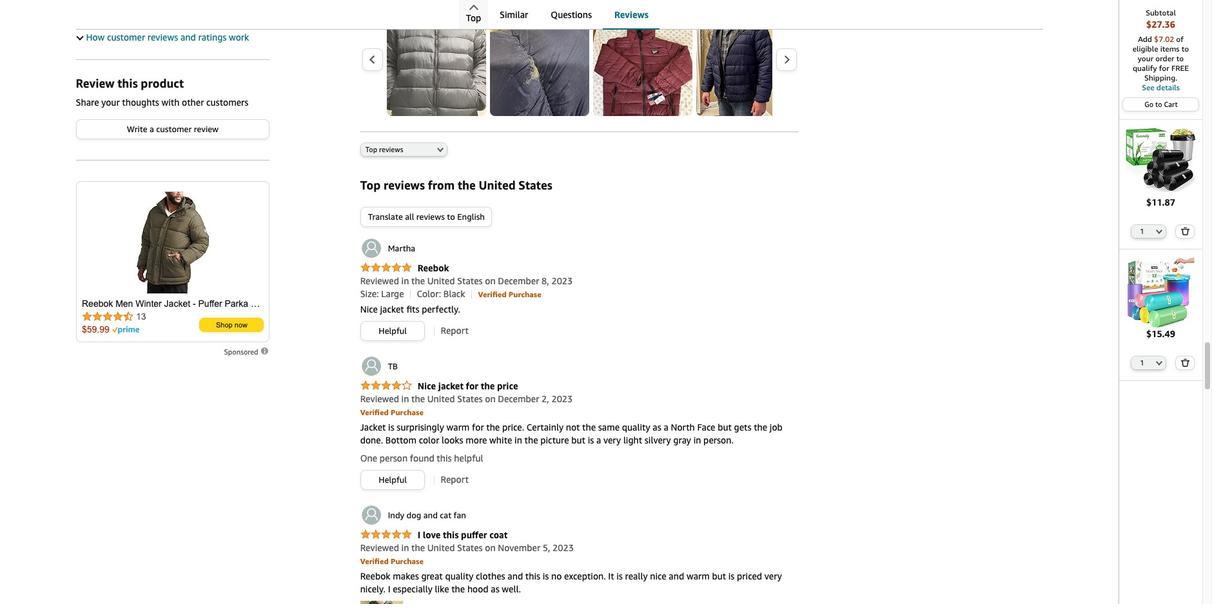 Task type: locate. For each thing, give the bounding box(es) containing it.
verified down reviewed in the united states on december 8, 2023
[[478, 290, 507, 299]]

2 vertical spatial verified
[[360, 557, 389, 567]]

how customer reviews and ratings work
[[86, 31, 249, 42]]

clothes
[[476, 571, 505, 582]]

cat
[[440, 510, 452, 521]]

2023 inside reviewed in the united states on december 2, 2023 verified purchase jacket is surprisingly warm for the price. certainly not the same quality as a north face but gets the job done. bottom color looks more white in the picture but is a very light silvery gray in person.
[[552, 394, 573, 405]]

december
[[498, 276, 540, 287], [498, 394, 540, 405]]

of
[[1177, 34, 1184, 44]]

1 vertical spatial verified
[[360, 408, 389, 418]]

1 vertical spatial report link
[[441, 474, 469, 485]]

nice up surprisingly
[[418, 381, 436, 392]]

2 vertical spatial verified purchase link
[[360, 556, 424, 567]]

cart
[[1165, 100, 1178, 108]]

price.
[[502, 422, 525, 433]]

but left priced
[[712, 571, 726, 582]]

0 horizontal spatial nice
[[360, 304, 378, 315]]

0 horizontal spatial quality
[[445, 571, 474, 582]]

in up surprisingly
[[402, 394, 409, 405]]

see
[[1142, 83, 1155, 92]]

as
[[653, 422, 662, 433], [491, 584, 500, 595]]

your left order
[[1138, 54, 1154, 63]]

1 horizontal spatial quality
[[622, 422, 651, 433]]

0 vertical spatial your
[[1138, 54, 1154, 63]]

0 vertical spatial quality
[[622, 422, 651, 433]]

very down "same"
[[604, 435, 621, 446]]

hood
[[468, 584, 489, 595]]

indy dog and cat fan link
[[360, 505, 466, 527]]

one person found this helpful
[[360, 453, 483, 464]]

united inside reviewed in the united states on november 5, 2023 verified purchase reebok makes great quality clothes and this is no exception. it is really nice and warm but is priced very nicely. i especially like the hood as well.
[[427, 543, 455, 554]]

ratings
[[198, 31, 227, 42]]

dropdown image up from
[[437, 147, 444, 152]]

0 vertical spatial report link
[[441, 325, 469, 336]]

purchase up makes
[[391, 557, 424, 567]]

2023 right 2,
[[552, 394, 573, 405]]

0 vertical spatial customer
[[107, 31, 145, 42]]

the up white
[[487, 422, 500, 433]]

for inside reviewed in the united states on december 2, 2023 verified purchase jacket is surprisingly warm for the price. certainly not the same quality as a north face but gets the job done. bottom color looks more white in the picture but is a very light silvery gray in person.
[[472, 422, 484, 433]]

gets
[[734, 422, 752, 433]]

but up person.
[[718, 422, 732, 433]]

gray
[[674, 435, 691, 446]]

0 vertical spatial reviewed
[[360, 276, 399, 287]]

very inside reviewed in the united states on november 5, 2023 verified purchase reebok makes great quality clothes and this is no exception. it is really nice and warm but is priced very nicely. i especially like the hood as well.
[[765, 571, 782, 582]]

0 horizontal spatial jacket
[[380, 304, 404, 315]]

to right order
[[1177, 54, 1184, 63]]

1 horizontal spatial nice
[[418, 381, 436, 392]]

5,
[[543, 543, 551, 554]]

but inside reviewed in the united states on november 5, 2023 verified purchase reebok makes great quality clothes and this is no exception. it is really nice and warm but is priced very nicely. i especially like the hood as well.
[[712, 571, 726, 582]]

1 vertical spatial warm
[[687, 571, 710, 582]]

0 vertical spatial dropdown image
[[437, 147, 444, 152]]

| image
[[434, 476, 435, 485]]

2 helpful from the top
[[379, 475, 407, 485]]

1 vertical spatial 1
[[1141, 359, 1145, 367]]

0 vertical spatial helpful
[[379, 326, 407, 336]]

on
[[485, 276, 496, 287], [485, 394, 496, 405], [485, 543, 496, 554]]

delete image
[[1181, 227, 1190, 235], [1181, 359, 1190, 367]]

december down "price"
[[498, 394, 540, 405]]

reviews inside dropdown button
[[148, 31, 178, 42]]

verified for i love this puffer coat
[[360, 557, 389, 567]]

nice jacket fits perfectly.
[[360, 304, 461, 315]]

1 horizontal spatial as
[[653, 422, 662, 433]]

1 report from the top
[[441, 325, 469, 336]]

large
[[381, 289, 404, 299]]

1 vertical spatial purchase
[[391, 408, 424, 418]]

0 vertical spatial top
[[466, 12, 481, 23]]

as down clothes
[[491, 584, 500, 595]]

0 horizontal spatial | image
[[410, 290, 411, 299]]

is left priced
[[729, 571, 735, 582]]

warm up looks
[[447, 422, 470, 433]]

0 horizontal spatial reebok
[[360, 571, 391, 582]]

but down not
[[572, 435, 586, 446]]

2 reviewed from the top
[[360, 394, 399, 405]]

verified purchase link up makes
[[360, 556, 424, 567]]

quality up 'light'
[[622, 422, 651, 433]]

top reviews
[[366, 145, 403, 154]]

reviewed down indy
[[360, 543, 399, 554]]

this down looks
[[437, 453, 452, 464]]

reviewed up 'jacket'
[[360, 394, 399, 405]]

delete image for $15.49
[[1181, 359, 1190, 367]]

1 1 from the top
[[1141, 227, 1145, 235]]

jacket up surprisingly
[[438, 381, 464, 392]]

to
[[1182, 44, 1190, 54], [1177, 54, 1184, 63], [1156, 100, 1163, 108], [447, 212, 455, 222]]

jacket
[[360, 422, 386, 433]]

0 horizontal spatial very
[[604, 435, 621, 446]]

i up customer image at the left
[[388, 584, 391, 595]]

1 vertical spatial i
[[388, 584, 391, 595]]

0 horizontal spatial dropdown image
[[437, 147, 444, 152]]

| image up nice jacket fits perfectly. in the bottom left of the page
[[410, 290, 411, 299]]

1 vertical spatial customer
[[156, 124, 192, 134]]

i left "love"
[[418, 530, 421, 541]]

0 vertical spatial i
[[418, 530, 421, 541]]

0 vertical spatial but
[[718, 422, 732, 433]]

and left ratings
[[181, 31, 196, 42]]

report link right | icon
[[441, 474, 469, 485]]

2 vertical spatial a
[[597, 435, 601, 446]]

your inside the of eligible items to your order to qualify for free shipping.
[[1138, 54, 1154, 63]]

purchase up surprisingly
[[391, 408, 424, 418]]

1 vertical spatial december
[[498, 394, 540, 405]]

verified purchase link
[[478, 289, 542, 299], [360, 407, 424, 418], [360, 556, 424, 567]]

2 report link from the top
[[441, 474, 469, 485]]

i
[[418, 530, 421, 541], [388, 584, 391, 595]]

and
[[181, 31, 196, 42], [424, 510, 438, 521], [508, 571, 523, 582], [669, 571, 685, 582]]

silvery
[[645, 435, 671, 446]]

1 delete image from the top
[[1181, 227, 1190, 235]]

1 horizontal spatial very
[[765, 571, 782, 582]]

2 december from the top
[[498, 394, 540, 405]]

the right from
[[458, 178, 476, 192]]

review
[[76, 76, 115, 90]]

1 vertical spatial quality
[[445, 571, 474, 582]]

as inside reviewed in the united states on november 5, 2023 verified purchase reebok makes great quality clothes and this is no exception. it is really nice and warm but is priced very nicely. i especially like the hood as well.
[[491, 584, 500, 595]]

1 december from the top
[[498, 276, 540, 287]]

2 vertical spatial 2023
[[553, 543, 574, 554]]

united for reviewed in the united states on november 5, 2023 verified purchase reebok makes great quality clothes and this is no exception. it is really nice and warm but is priced very nicely. i especially like the hood as well.
[[427, 543, 455, 554]]

jacket down the large
[[380, 304, 404, 315]]

purchase inside reviewed in the united states on november 5, 2023 verified purchase reebok makes great quality clothes and this is no exception. it is really nice and warm but is priced very nicely. i especially like the hood as well.
[[391, 557, 424, 567]]

united down i love this puffer coat link
[[427, 543, 455, 554]]

on for 8,
[[485, 276, 496, 287]]

the left "price"
[[481, 381, 495, 392]]

this left no
[[526, 571, 541, 582]]

$15.49
[[1147, 329, 1176, 339]]

0 vertical spatial verified purchase link
[[478, 289, 542, 299]]

jacket for fits
[[380, 304, 404, 315]]

translate all reviews to english
[[368, 212, 485, 222]]

2023 for 2,
[[552, 394, 573, 405]]

0 vertical spatial very
[[604, 435, 621, 446]]

1 horizontal spatial | image
[[434, 327, 435, 336]]

december up verified purchase
[[498, 276, 540, 287]]

0 horizontal spatial customer
[[107, 31, 145, 42]]

it
[[609, 571, 614, 582]]

in
[[402, 276, 409, 287], [402, 394, 409, 405], [515, 435, 522, 446], [694, 435, 701, 446], [402, 543, 409, 554]]

1 vertical spatial jacket
[[438, 381, 464, 392]]

is up bottom
[[388, 422, 395, 433]]

to left english
[[447, 212, 455, 222]]

0 vertical spatial delete image
[[1181, 227, 1190, 235]]

2023 inside reviewed in the united states on november 5, 2023 verified purchase reebok makes great quality clothes and this is no exception. it is really nice and warm but is priced very nicely. i especially like the hood as well.
[[553, 543, 574, 554]]

0 horizontal spatial your
[[101, 97, 120, 108]]

verified up 'jacket'
[[360, 408, 389, 418]]

warm right nice
[[687, 571, 710, 582]]

nice down size:
[[360, 304, 378, 315]]

this right "love"
[[443, 530, 459, 541]]

helpful submit down person
[[361, 471, 424, 490]]

1 vertical spatial top
[[366, 145, 378, 154]]

list
[[387, 17, 1212, 116]]

report link
[[441, 325, 469, 336], [441, 474, 469, 485]]

reviewed
[[360, 276, 399, 287], [360, 394, 399, 405], [360, 543, 399, 554]]

1 report link from the top
[[441, 325, 469, 336]]

2 vertical spatial for
[[472, 422, 484, 433]]

helpful down nice jacket fits perfectly. in the bottom left of the page
[[379, 326, 407, 336]]

united for reviewed in the united states on december 2, 2023 verified purchase jacket is surprisingly warm for the price. certainly not the same quality as a north face but gets the job done. bottom color looks more white in the picture but is a very light silvery gray in person.
[[427, 394, 455, 405]]

write a customer review
[[127, 124, 219, 134]]

| image
[[410, 290, 411, 299], [472, 290, 472, 299], [434, 327, 435, 336]]

as up silvery
[[653, 422, 662, 433]]

is left no
[[543, 571, 549, 582]]

this inside review this product share your thoughts with other customers
[[118, 76, 138, 90]]

this up thoughts
[[118, 76, 138, 90]]

0 horizontal spatial i
[[388, 584, 391, 595]]

2023 right 8,
[[552, 276, 573, 287]]

2 vertical spatial reviewed
[[360, 543, 399, 554]]

customer right how
[[107, 31, 145, 42]]

verified purchase link for i love this puffer coat
[[360, 556, 424, 567]]

dropdown image down the $15.49
[[1157, 361, 1163, 366]]

for left "price"
[[466, 381, 479, 392]]

1 vertical spatial very
[[765, 571, 782, 582]]

quality up like
[[445, 571, 474, 582]]

in up makes
[[402, 543, 409, 554]]

verified purchase link up 'jacket'
[[360, 407, 424, 418]]

1 vertical spatial on
[[485, 394, 496, 405]]

1 vertical spatial nice
[[418, 381, 436, 392]]

verified for nice jacket for the price
[[360, 408, 389, 418]]

a up silvery
[[664, 422, 669, 433]]

december inside reviewed in the united states on december 2, 2023 verified purchase jacket is surprisingly warm for the price. certainly not the same quality as a north face but gets the job done. bottom color looks more white in the picture but is a very light silvery gray in person.
[[498, 394, 540, 405]]

purchase inside reviewed in the united states on december 2, 2023 verified purchase jacket is surprisingly warm for the price. certainly not the same quality as a north face but gets the job done. bottom color looks more white in the picture but is a very light silvery gray in person.
[[391, 408, 424, 418]]

top for top reviews
[[366, 145, 378, 154]]

on down coat
[[485, 543, 496, 554]]

nice
[[360, 304, 378, 315], [418, 381, 436, 392]]

report for jacket is surprisingly warm for the price. certainly not the same quality as a north face but gets the job done. bottom color looks more white in the picture but is a very light silvery gray in person.
[[441, 474, 469, 485]]

reviewed inside reviewed in the united states on december 2, 2023 verified purchase jacket is surprisingly warm for the price. certainly not the same quality as a north face but gets the job done. bottom color looks more white in the picture but is a very light silvery gray in person.
[[360, 394, 399, 405]]

1 horizontal spatial dropdown image
[[1157, 361, 1163, 366]]

verified inside reviewed in the united states on november 5, 2023 verified purchase reebok makes great quality clothes and this is no exception. it is really nice and warm but is priced very nicely. i especially like the hood as well.
[[360, 557, 389, 567]]

color
[[419, 435, 440, 446]]

1 on from the top
[[485, 276, 496, 287]]

same
[[598, 422, 620, 433]]

3 reviewed from the top
[[360, 543, 399, 554]]

is right picture
[[588, 435, 594, 446]]

0 vertical spatial report
[[441, 325, 469, 336]]

2 vertical spatial on
[[485, 543, 496, 554]]

a down "same"
[[597, 435, 601, 446]]

1 vertical spatial for
[[466, 381, 479, 392]]

2 delete image from the top
[[1181, 359, 1190, 367]]

1 vertical spatial dropdown image
[[1157, 361, 1163, 366]]

3 on from the top
[[485, 543, 496, 554]]

0 vertical spatial jacket
[[380, 304, 404, 315]]

great
[[421, 571, 443, 582]]

the right not
[[583, 422, 596, 433]]

hommaly 1.2 gallon 240 pcs small black trash bags, strong garbage bags, bathroom trash can bin liners unscented, mini plastic bags for office, waste basket liner, fit 3,4.5,6 liters, 0.5,0.8,1,1.2 gal image
[[1126, 125, 1197, 196]]

expand image
[[76, 33, 83, 40]]

reviewed for reviewed in the united states on december 2, 2023 verified purchase jacket is surprisingly warm for the price. certainly not the same quality as a north face but gets the job done. bottom color looks more white in the picture but is a very light silvery gray in person.
[[360, 394, 399, 405]]

2 vertical spatial purchase
[[391, 557, 424, 567]]

2023 right the 5,
[[553, 543, 574, 554]]

1 vertical spatial a
[[664, 422, 669, 433]]

very inside reviewed in the united states on december 2, 2023 verified purchase jacket is surprisingly warm for the price. certainly not the same quality as a north face but gets the job done. bottom color looks more white in the picture but is a very light silvery gray in person.
[[604, 435, 621, 446]]

reebok up color: at the left
[[418, 263, 449, 274]]

helpful submit down nice jacket fits perfectly. in the bottom left of the page
[[361, 322, 424, 341]]

in right gray
[[694, 435, 701, 446]]

1 vertical spatial as
[[491, 584, 500, 595]]

fits
[[407, 304, 420, 315]]

0 vertical spatial 1
[[1141, 227, 1145, 235]]

of eligible items to your order to qualify for free shipping.
[[1133, 34, 1190, 83]]

dropdown image for top reviews
[[437, 147, 444, 152]]

i love this puffer coat link
[[360, 530, 508, 541]]

translate
[[368, 212, 403, 222]]

report down perfectly.
[[441, 325, 469, 336]]

0 horizontal spatial a
[[150, 124, 154, 134]]

reviewed inside reviewed in the united states on november 5, 2023 verified purchase reebok makes great quality clothes and this is no exception. it is really nice and warm but is priced very nicely. i especially like the hood as well.
[[360, 543, 399, 554]]

job
[[770, 422, 783, 433]]

on up verified purchase
[[485, 276, 496, 287]]

verified purchase link down reviewed in the united states on december 8, 2023
[[478, 289, 542, 299]]

states inside reviewed in the united states on november 5, 2023 verified purchase reebok makes great quality clothes and this is no exception. it is really nice and warm but is priced very nicely. i especially like the hood as well.
[[457, 543, 483, 554]]

1 horizontal spatial your
[[1138, 54, 1154, 63]]

2023
[[552, 276, 573, 287], [552, 394, 573, 405], [553, 543, 574, 554]]

customer inside dropdown button
[[107, 31, 145, 42]]

1 horizontal spatial reebok
[[418, 263, 449, 274]]

1 helpful submit from the top
[[361, 322, 424, 341]]

report link for jacket is surprisingly warm for the price. certainly not the same quality as a north face but gets the job done. bottom color looks more white in the picture but is a very light silvery gray in person.
[[441, 474, 469, 485]]

for up more
[[472, 422, 484, 433]]

love
[[423, 530, 441, 541]]

Helpful submit
[[361, 322, 424, 341], [361, 471, 424, 490]]

1 reviewed from the top
[[360, 276, 399, 287]]

but
[[718, 422, 732, 433], [572, 435, 586, 446], [712, 571, 726, 582]]

questions
[[551, 9, 592, 20]]

0 vertical spatial reebok
[[418, 263, 449, 274]]

and inside dropdown button
[[181, 31, 196, 42]]

verified
[[478, 290, 507, 299], [360, 408, 389, 418], [360, 557, 389, 567]]

1 horizontal spatial customer
[[156, 124, 192, 134]]

top
[[466, 12, 481, 23], [366, 145, 378, 154], [360, 178, 381, 192]]

2 1 from the top
[[1141, 359, 1145, 367]]

purchase down reviewed in the united states on december 8, 2023
[[509, 290, 542, 299]]

write a customer review link
[[76, 120, 269, 139]]

december for 2,
[[498, 394, 540, 405]]

jacket for for
[[438, 381, 464, 392]]

0 vertical spatial helpful submit
[[361, 322, 424, 341]]

dropdown image
[[437, 147, 444, 152], [1157, 361, 1163, 366]]

see details link
[[1126, 83, 1197, 92]]

but for really
[[712, 571, 726, 582]]

verified purchase link for nice jacket for the price
[[360, 407, 424, 418]]

reviewed up size: large at the top of the page
[[360, 276, 399, 287]]

review this product share your thoughts with other customers
[[76, 76, 249, 108]]

reviewed in the united states on december 8, 2023
[[360, 276, 573, 287]]

helpful down person
[[379, 475, 407, 485]]

on down nice jacket for the price
[[485, 394, 496, 405]]

8,
[[542, 276, 549, 287]]

None submit
[[1177, 225, 1194, 238], [1177, 357, 1194, 370], [1177, 225, 1194, 238], [1177, 357, 1194, 370]]

in inside reviewed in the united states on november 5, 2023 verified purchase reebok makes great quality clothes and this is no exception. it is really nice and warm but is priced very nicely. i especially like the hood as well.
[[402, 543, 409, 554]]

in down reebok link
[[402, 276, 409, 287]]

dog
[[407, 510, 421, 521]]

1 vertical spatial helpful
[[379, 475, 407, 485]]

1 vertical spatial delete image
[[1181, 359, 1190, 367]]

1 vertical spatial helpful submit
[[361, 471, 424, 490]]

is
[[388, 422, 395, 433], [588, 435, 594, 446], [543, 571, 549, 582], [617, 571, 623, 582], [729, 571, 735, 582]]

customer down with
[[156, 124, 192, 134]]

your inside review this product share your thoughts with other customers
[[101, 97, 120, 108]]

1 vertical spatial reebok
[[360, 571, 391, 582]]

1 for $11.87
[[1141, 227, 1145, 235]]

united inside reviewed in the united states on december 2, 2023 verified purchase jacket is surprisingly warm for the price. certainly not the same quality as a north face but gets the job done. bottom color looks more white in the picture but is a very light silvery gray in person.
[[427, 394, 455, 405]]

very right priced
[[765, 571, 782, 582]]

1 vertical spatial verified purchase link
[[360, 407, 424, 418]]

write
[[127, 124, 148, 134]]

0 vertical spatial as
[[653, 422, 662, 433]]

the down "love"
[[412, 543, 425, 554]]

1 vertical spatial report
[[441, 474, 469, 485]]

order
[[1156, 54, 1175, 63]]

reebok up nicely.
[[360, 571, 391, 582]]

2 vertical spatial but
[[712, 571, 726, 582]]

on inside reviewed in the united states on december 2, 2023 verified purchase jacket is surprisingly warm for the price. certainly not the same quality as a north face but gets the job done. bottom color looks more white in the picture but is a very light silvery gray in person.
[[485, 394, 496, 405]]

united up color: black
[[427, 276, 455, 287]]

verified inside reviewed in the united states on december 2, 2023 verified purchase jacket is surprisingly warm for the price. certainly not the same quality as a north face but gets the job done. bottom color looks more white in the picture but is a very light silvery gray in person.
[[360, 408, 389, 418]]

report right | icon
[[441, 474, 469, 485]]

0 horizontal spatial as
[[491, 584, 500, 595]]

1 vertical spatial reviewed
[[360, 394, 399, 405]]

0 horizontal spatial warm
[[447, 422, 470, 433]]

a right write
[[150, 124, 154, 134]]

and left cat
[[424, 510, 438, 521]]

coat
[[490, 530, 508, 541]]

| image down reviewed in the united states on december 8, 2023
[[472, 290, 472, 299]]

states inside reviewed in the united states on december 2, 2023 verified purchase jacket is surprisingly warm for the price. certainly not the same quality as a north face but gets the job done. bottom color looks more white in the picture but is a very light silvery gray in person.
[[457, 394, 483, 405]]

the
[[458, 178, 476, 192], [412, 276, 425, 287], [481, 381, 495, 392], [412, 394, 425, 405], [487, 422, 500, 433], [583, 422, 596, 433], [754, 422, 768, 433], [525, 435, 538, 446], [412, 543, 425, 554], [452, 584, 465, 595]]

customer
[[107, 31, 145, 42], [156, 124, 192, 134]]

0 vertical spatial 2023
[[552, 276, 573, 287]]

reviewed in the united states on november 5, 2023 verified purchase reebok makes great quality clothes and this is no exception. it is really nice and warm but is priced very nicely. i especially like the hood as well.
[[360, 543, 782, 595]]

for left free
[[1160, 63, 1170, 73]]

subtotal $27.36
[[1146, 8, 1176, 30]]

one
[[360, 453, 377, 464]]

united
[[479, 178, 516, 192], [427, 276, 455, 287], [427, 394, 455, 405], [427, 543, 455, 554]]

on inside reviewed in the united states on november 5, 2023 verified purchase reebok makes great quality clothes and this is no exception. it is really nice and warm but is priced very nicely. i especially like the hood as well.
[[485, 543, 496, 554]]

1 horizontal spatial jacket
[[438, 381, 464, 392]]

go
[[1145, 100, 1154, 108]]

the left job
[[754, 422, 768, 433]]

0 vertical spatial for
[[1160, 63, 1170, 73]]

0 vertical spatial on
[[485, 276, 496, 287]]

1 horizontal spatial warm
[[687, 571, 710, 582]]

0 vertical spatial december
[[498, 276, 540, 287]]

2 report from the top
[[441, 474, 469, 485]]

| image down perfectly.
[[434, 327, 435, 336]]

the up color: at the left
[[412, 276, 425, 287]]

2 vertical spatial top
[[360, 178, 381, 192]]

dropdown image for 1
[[1157, 361, 1163, 366]]

review
[[194, 124, 219, 134]]

2 on from the top
[[485, 394, 496, 405]]

1 vertical spatial 2023
[[552, 394, 573, 405]]

0 vertical spatial nice
[[360, 304, 378, 315]]

your right share
[[101, 97, 120, 108]]

nicely.
[[360, 584, 386, 595]]

report link down perfectly.
[[441, 325, 469, 336]]

0 vertical spatial warm
[[447, 422, 470, 433]]

united down nice jacket for the price link
[[427, 394, 455, 405]]

1 vertical spatial your
[[101, 97, 120, 108]]

size: large
[[360, 289, 404, 299]]

leave feedback on sponsored ad element
[[224, 348, 269, 356]]

warm inside reviewed in the united states on november 5, 2023 verified purchase reebok makes great quality clothes and this is no exception. it is really nice and warm but is priced very nicely. i especially like the hood as well.
[[687, 571, 710, 582]]

verified up nicely.
[[360, 557, 389, 567]]

reviewed for reviewed in the united states on november 5, 2023 verified purchase reebok makes great quality clothes and this is no exception. it is really nice and warm but is priced very nicely. i especially like the hood as well.
[[360, 543, 399, 554]]

2 helpful submit from the top
[[361, 471, 424, 490]]



Task type: vqa. For each thing, say whether or not it's contained in the screenshot.
'4.4'
no



Task type: describe. For each thing, give the bounding box(es) containing it.
picture
[[541, 435, 569, 446]]

nice jacket for the price
[[418, 381, 518, 392]]

i love this puffer coat
[[418, 530, 508, 541]]

other
[[182, 97, 204, 108]]

martha link
[[360, 238, 415, 259]]

customer image image
[[360, 601, 403, 604]]

like
[[435, 584, 449, 595]]

puffer
[[461, 530, 487, 541]]

0 vertical spatial purchase
[[509, 290, 542, 299]]

dropdown image
[[1157, 229, 1163, 234]]

nice for nice jacket for the price
[[418, 381, 436, 392]]

1 helpful from the top
[[379, 326, 407, 336]]

in for reviewed in the united states on december 2, 2023 verified purchase jacket is surprisingly warm for the price. certainly not the same quality as a north face but gets the job done. bottom color looks more white in the picture but is a very light silvery gray in person.
[[402, 394, 409, 405]]

subtotal
[[1146, 8, 1176, 17]]

surprisingly
[[397, 422, 444, 433]]

quality inside reviewed in the united states on november 5, 2023 verified purchase reebok makes great quality clothes and this is no exception. it is really nice and warm but is priced very nicely. i especially like the hood as well.
[[445, 571, 474, 582]]

2023 for 5,
[[553, 543, 574, 554]]

next image
[[783, 55, 791, 65]]

top reviews from the united states
[[360, 178, 553, 192]]

purchase for nice jacket for the price
[[391, 408, 424, 418]]

add
[[1139, 34, 1153, 44]]

indy
[[388, 510, 405, 521]]

nice for nice jacket fits perfectly.
[[360, 304, 378, 315]]

go to cart link
[[1124, 98, 1199, 111]]

especially
[[393, 584, 433, 595]]

white
[[490, 435, 512, 446]]

size:
[[360, 289, 379, 299]]

is right the "it"
[[617, 571, 623, 582]]

fan
[[454, 510, 466, 521]]

translate all reviews to english link
[[361, 208, 491, 227]]

bottom
[[386, 435, 417, 446]]

your for eligible
[[1138, 54, 1154, 63]]

2,
[[542, 394, 549, 405]]

1 horizontal spatial i
[[418, 530, 421, 541]]

looks
[[442, 435, 464, 446]]

as inside reviewed in the united states on december 2, 2023 verified purchase jacket is surprisingly warm for the price. certainly not the same quality as a north face but gets the job done. bottom color looks more white in the picture but is a very light silvery gray in person.
[[653, 422, 662, 433]]

states for 5,
[[457, 543, 483, 554]]

product
[[141, 76, 184, 90]]

helpful
[[454, 453, 483, 464]]

exception.
[[564, 571, 606, 582]]

tb link
[[360, 356, 398, 378]]

perfectly.
[[422, 304, 461, 315]]

1.2 gallon/330pcs strong trash bags colorful clear garbage bags by teivio, bathroom trash can bin liners, small plastic bags for home office kitchen, multicolor image
[[1126, 257, 1197, 328]]

tb
[[388, 361, 398, 372]]

the inside nice jacket for the price link
[[481, 381, 495, 392]]

add $7.02
[[1139, 34, 1177, 44]]

work
[[229, 31, 249, 42]]

the down nice jacket for the price link
[[412, 394, 425, 405]]

verified purchase
[[478, 290, 542, 299]]

light
[[624, 435, 643, 446]]

united for reviewed in the united states on december 8, 2023
[[427, 276, 455, 287]]

eligible
[[1133, 44, 1159, 54]]

martha
[[388, 243, 415, 254]]

purchase for i love this puffer coat
[[391, 557, 424, 567]]

free
[[1172, 63, 1189, 73]]

$27.36
[[1147, 19, 1176, 30]]

top for top reviews from the united states
[[360, 178, 381, 192]]

but for as
[[718, 422, 732, 433]]

$7.02
[[1155, 34, 1175, 44]]

items
[[1161, 44, 1180, 54]]

reebok link
[[360, 263, 449, 274]]

done.
[[360, 435, 383, 446]]

color:
[[417, 289, 441, 299]]

details
[[1157, 83, 1180, 92]]

quality inside reviewed in the united states on december 2, 2023 verified purchase jacket is surprisingly warm for the price. certainly not the same quality as a north face but gets the job done. bottom color looks more white in the picture but is a very light silvery gray in person.
[[622, 422, 651, 433]]

reviewed for reviewed in the united states on december 8, 2023
[[360, 276, 399, 287]]

in down price.
[[515, 435, 522, 446]]

share
[[76, 97, 99, 108]]

from
[[428, 178, 455, 192]]

qualify
[[1133, 63, 1158, 73]]

well.
[[502, 584, 521, 595]]

to right items
[[1182, 44, 1190, 54]]

2 horizontal spatial a
[[664, 422, 669, 433]]

united up english
[[479, 178, 516, 192]]

english
[[457, 212, 485, 222]]

sponsored
[[224, 348, 260, 356]]

how
[[86, 31, 105, 42]]

i inside reviewed in the united states on november 5, 2023 verified purchase reebok makes great quality clothes and this is no exception. it is really nice and warm but is priced very nicely. i especially like the hood as well.
[[388, 584, 391, 595]]

reviewed in the united states on december 2, 2023 verified purchase jacket is surprisingly warm for the price. certainly not the same quality as a north face but gets the job done. bottom color looks more white in the picture but is a very light silvery gray in person.
[[360, 394, 783, 446]]

black
[[444, 289, 465, 299]]

in for reviewed in the united states on november 5, 2023 verified purchase reebok makes great quality clothes and this is no exception. it is really nice and warm but is priced very nicely. i especially like the hood as well.
[[402, 543, 409, 554]]

all
[[405, 212, 414, 222]]

for inside the of eligible items to your order to qualify for free shipping.
[[1160, 63, 1170, 73]]

2023 for 8,
[[552, 276, 573, 287]]

top for top
[[466, 12, 481, 23]]

no
[[552, 571, 562, 582]]

$11.87
[[1147, 197, 1176, 207]]

0 vertical spatial a
[[150, 124, 154, 134]]

previous image
[[369, 55, 376, 65]]

more
[[466, 435, 487, 446]]

2 horizontal spatial | image
[[472, 290, 472, 299]]

the right like
[[452, 584, 465, 595]]

priced
[[737, 571, 762, 582]]

1 horizontal spatial a
[[597, 435, 601, 446]]

on for 5,
[[485, 543, 496, 554]]

reviews
[[615, 9, 649, 20]]

and up well.
[[508, 571, 523, 582]]

not
[[566, 422, 580, 433]]

1 vertical spatial but
[[572, 435, 586, 446]]

found
[[410, 453, 435, 464]]

makes
[[393, 571, 419, 582]]

0 vertical spatial verified
[[478, 290, 507, 299]]

color: black
[[417, 289, 465, 299]]

report link for nice jacket fits perfectly.
[[441, 325, 469, 336]]

similar
[[500, 9, 528, 20]]

nice
[[650, 571, 667, 582]]

states for 8,
[[457, 276, 483, 287]]

warm inside reviewed in the united states on december 2, 2023 verified purchase jacket is surprisingly warm for the price. certainly not the same quality as a north face but gets the job done. bottom color looks more white in the picture but is a very light silvery gray in person.
[[447, 422, 470, 433]]

december for 8,
[[498, 276, 540, 287]]

in for reviewed in the united states on december 8, 2023
[[402, 276, 409, 287]]

and right nice
[[669, 571, 685, 582]]

1 for $15.49
[[1141, 359, 1145, 367]]

how customer reviews and ratings work button
[[76, 31, 249, 44]]

person.
[[704, 435, 734, 446]]

north
[[671, 422, 695, 433]]

this inside reviewed in the united states on november 5, 2023 verified purchase reebok makes great quality clothes and this is no exception. it is really nice and warm but is priced very nicely. i especially like the hood as well.
[[526, 571, 541, 582]]

reebok inside reviewed in the united states on november 5, 2023 verified purchase reebok makes great quality clothes and this is no exception. it is really nice and warm but is priced very nicely. i especially like the hood as well.
[[360, 571, 391, 582]]

delete image for $11.87
[[1181, 227, 1190, 235]]

with
[[162, 97, 180, 108]]

states for 2,
[[457, 394, 483, 405]]

to right go
[[1156, 100, 1163, 108]]

your for this
[[101, 97, 120, 108]]

november
[[498, 543, 541, 554]]

on for 2,
[[485, 394, 496, 405]]

really
[[625, 571, 648, 582]]

face
[[698, 422, 716, 433]]

sponsored link
[[224, 346, 269, 359]]

report for nice jacket fits perfectly.
[[441, 325, 469, 336]]

the down "certainly"
[[525, 435, 538, 446]]

price
[[497, 381, 518, 392]]



